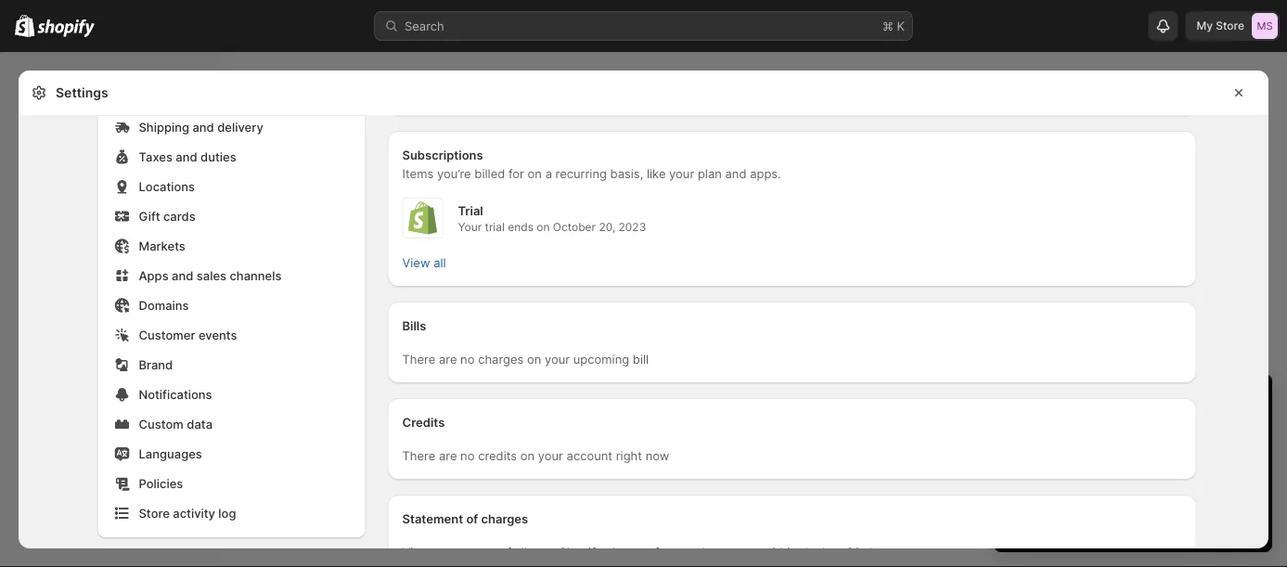 Task type: vqa. For each thing, say whether or not it's contained in the screenshot.


Task type: describe. For each thing, give the bounding box(es) containing it.
store activity log
[[139, 506, 236, 520]]

subscriptions
[[402, 148, 483, 162]]

gift
[[139, 209, 160, 223]]

search
[[405, 19, 444, 33]]

domains link
[[109, 292, 354, 318]]

your inside subscriptions items you're billed for on a recurring basis, like your plan and apps.
[[669, 166, 695, 181]]

no for charges
[[461, 352, 475, 366]]

trial your trial ends on october 20, 2023
[[458, 203, 646, 234]]

your
[[458, 220, 482, 234]]

1 horizontal spatial shopify image
[[37, 19, 95, 38]]

for inside subscriptions items you're billed for on a recurring basis, like your plan and apps.
[[509, 166, 524, 181]]

my
[[1197, 19, 1213, 32]]

basis,
[[610, 166, 644, 181]]

bonus
[[1148, 480, 1183, 494]]

sales
[[197, 268, 227, 283]]

brand link
[[109, 352, 354, 378]]

your left shopify at the left of page
[[531, 545, 556, 559]]

shopify
[[559, 545, 603, 559]]

trial inside trial your trial ends on october 20, 2023
[[485, 220, 505, 234]]

there for there are no charges on your upcoming bill
[[402, 352, 436, 366]]

settings
[[56, 85, 108, 101]]

on for credits
[[521, 448, 535, 463]]

to
[[1147, 461, 1159, 476]]

log
[[218, 506, 236, 520]]

1 horizontal spatial for
[[655, 545, 671, 559]]

k
[[897, 19, 905, 33]]

activity
[[173, 506, 215, 520]]

languages
[[139, 447, 202, 461]]

are for credits
[[439, 448, 457, 463]]

your left account
[[538, 448, 563, 463]]

a inside subscriptions items you're billed for on a recurring basis, like your plan and apps.
[[545, 166, 552, 181]]

recurring
[[556, 166, 607, 181]]

⌘
[[883, 19, 894, 33]]

customer events
[[139, 328, 237, 342]]

delivery
[[217, 120, 263, 134]]

2023
[[619, 220, 646, 234]]

date
[[698, 545, 724, 559]]

and inside subscriptions items you're billed for on a recurring basis, like your plan and apps.
[[725, 166, 747, 181]]

last
[[823, 545, 843, 559]]

there are no charges on your upcoming bill
[[402, 352, 649, 366]]

bills
[[402, 318, 426, 333]]

view a summary of all your shopify charges for any date range within the last 90 days.
[[402, 545, 895, 559]]

left
[[1077, 390, 1105, 413]]

account
[[567, 448, 613, 463]]

plan
[[698, 166, 722, 181]]

view all link
[[391, 250, 457, 276]]

3 days left in your trial button
[[994, 374, 1273, 413]]

upcoming
[[573, 352, 630, 366]]

the
[[801, 545, 819, 559]]

markets link
[[109, 233, 354, 259]]

data
[[187, 417, 213, 431]]

right
[[616, 448, 642, 463]]

your inside dropdown button
[[1131, 390, 1170, 413]]

customer events link
[[109, 322, 354, 348]]

you're
[[437, 166, 471, 181]]

shipping and delivery link
[[109, 114, 354, 140]]

credits
[[478, 448, 517, 463]]

and for taxes and duties
[[176, 149, 197, 164]]

2 vertical spatial charges
[[606, 545, 652, 559]]

1 vertical spatial of
[[500, 545, 511, 559]]

cards
[[163, 209, 196, 223]]

on inside subscriptions items you're billed for on a recurring basis, like your plan and apps.
[[528, 166, 542, 181]]

trial
[[458, 203, 483, 218]]

taxes and duties link
[[109, 144, 354, 170]]

your inside 'to customize your online store and add bonus features'
[[1224, 461, 1249, 476]]

gift cards link
[[109, 203, 354, 229]]

1 vertical spatial charges
[[481, 511, 528, 526]]

credits
[[402, 415, 445, 429]]

notifications link
[[109, 382, 354, 408]]

custom data
[[139, 417, 213, 431]]

taxes and duties
[[139, 149, 236, 164]]

view for view all
[[402, 255, 430, 270]]

subscriptions items you're billed for on a recurring basis, like your plan and apps.
[[402, 148, 781, 181]]

taxes
[[139, 149, 173, 164]]

90
[[847, 545, 862, 559]]

languages link
[[109, 441, 354, 467]]

0 horizontal spatial shopify image
[[15, 14, 35, 37]]

view for view a summary of all your shopify charges for any date range within the last 90 days.
[[402, 545, 430, 559]]

my store
[[1197, 19, 1245, 32]]

there are no credits on your account right now
[[402, 448, 670, 463]]

all inside view all link
[[434, 255, 446, 270]]

your left upcoming
[[545, 352, 570, 366]]

gift cards
[[139, 209, 196, 223]]

0 horizontal spatial of
[[466, 511, 478, 526]]



Task type: locate. For each thing, give the bounding box(es) containing it.
and
[[193, 120, 214, 134], [176, 149, 197, 164], [725, 166, 747, 181], [172, 268, 193, 283], [1098, 480, 1119, 494]]

days.
[[865, 545, 895, 559]]

view all
[[402, 255, 446, 270]]

are
[[439, 352, 457, 366], [439, 448, 457, 463]]

on inside trial your trial ends on october 20, 2023
[[537, 220, 550, 234]]

1 horizontal spatial trial
[[1175, 390, 1208, 413]]

and inside shipping and delivery link
[[193, 120, 214, 134]]

policies link
[[109, 471, 354, 497]]

store right my
[[1216, 19, 1245, 32]]

0 vertical spatial there
[[402, 352, 436, 366]]

1 vertical spatial view
[[402, 545, 430, 559]]

online
[[1028, 480, 1062, 494]]

a left summary at the left bottom of page
[[434, 545, 440, 559]]

channels
[[230, 268, 282, 283]]

1 vertical spatial all
[[515, 545, 527, 559]]

there down credits
[[402, 448, 436, 463]]

apps
[[139, 268, 169, 283]]

1 vertical spatial store
[[139, 506, 170, 520]]

0 vertical spatial store
[[1216, 19, 1245, 32]]

domains
[[139, 298, 189, 312]]

trial
[[485, 220, 505, 234], [1175, 390, 1208, 413]]

1 there from the top
[[402, 352, 436, 366]]

to customize your online store and add bonus features
[[1028, 461, 1249, 494]]

on right "credits"
[[521, 448, 535, 463]]

no for credits
[[461, 448, 475, 463]]

1 vertical spatial a
[[434, 545, 440, 559]]

on for ends
[[537, 220, 550, 234]]

ends
[[508, 220, 534, 234]]

0 horizontal spatial a
[[434, 545, 440, 559]]

custom
[[139, 417, 184, 431]]

october
[[553, 220, 596, 234]]

1 horizontal spatial a
[[545, 166, 552, 181]]

of up summary at the left bottom of page
[[466, 511, 478, 526]]

apps and sales channels
[[139, 268, 282, 283]]

and inside apps and sales channels link
[[172, 268, 193, 283]]

2 are from the top
[[439, 448, 457, 463]]

1 vertical spatial there
[[402, 448, 436, 463]]

trial inside dropdown button
[[1175, 390, 1208, 413]]

2 there from the top
[[402, 448, 436, 463]]

store
[[1216, 19, 1245, 32], [139, 506, 170, 520]]

1 horizontal spatial of
[[500, 545, 511, 559]]

notifications
[[139, 387, 212, 401]]

on right the 'billed'
[[528, 166, 542, 181]]

charges
[[478, 352, 524, 366], [481, 511, 528, 526], [606, 545, 652, 559]]

and left 'add'
[[1098, 480, 1119, 494]]

1 vertical spatial no
[[461, 448, 475, 463]]

locations link
[[109, 174, 354, 200]]

3 days left in your trial element
[[994, 422, 1273, 552]]

my store image
[[1252, 13, 1278, 39]]

all down shopify logo
[[434, 255, 446, 270]]

for left any
[[655, 545, 671, 559]]

there down bills
[[402, 352, 436, 366]]

0 vertical spatial a
[[545, 166, 552, 181]]

are down credits
[[439, 448, 457, 463]]

custom data link
[[109, 411, 354, 437]]

a left recurring
[[545, 166, 552, 181]]

apps and sales channels link
[[109, 263, 354, 289]]

0 vertical spatial are
[[439, 352, 457, 366]]

0 vertical spatial view
[[402, 255, 430, 270]]

all
[[434, 255, 446, 270], [515, 545, 527, 559]]

0 vertical spatial of
[[466, 511, 478, 526]]

and right the taxes
[[176, 149, 197, 164]]

statement of charges
[[402, 511, 528, 526]]

locations
[[139, 179, 195, 194]]

apps.
[[750, 166, 781, 181]]

there
[[402, 352, 436, 366], [402, 448, 436, 463]]

1 horizontal spatial store
[[1216, 19, 1245, 32]]

1 vertical spatial are
[[439, 448, 457, 463]]

your right like
[[669, 166, 695, 181]]

0 horizontal spatial all
[[434, 255, 446, 270]]

shopify logo image
[[406, 201, 440, 235]]

dialog
[[1276, 71, 1288, 567]]

1 view from the top
[[402, 255, 430, 270]]

store
[[1065, 480, 1094, 494]]

1 no from the top
[[461, 352, 475, 366]]

on left upcoming
[[527, 352, 542, 366]]

features
[[1186, 480, 1233, 494]]

your
[[669, 166, 695, 181], [545, 352, 570, 366], [1131, 390, 1170, 413], [538, 448, 563, 463], [1224, 461, 1249, 476], [531, 545, 556, 559]]

now
[[646, 448, 670, 463]]

and right plan
[[725, 166, 747, 181]]

are for bills
[[439, 352, 457, 366]]

summary
[[444, 545, 496, 559]]

⌘ k
[[883, 19, 905, 33]]

store down policies
[[139, 506, 170, 520]]

store activity log link
[[109, 500, 354, 526]]

add
[[1122, 480, 1144, 494]]

in
[[1111, 390, 1126, 413]]

and right apps
[[172, 268, 193, 283]]

0 vertical spatial all
[[434, 255, 446, 270]]

and inside 'to customize your online store and add bonus features'
[[1098, 480, 1119, 494]]

any
[[674, 545, 694, 559]]

0 horizontal spatial store
[[139, 506, 170, 520]]

0 vertical spatial for
[[509, 166, 524, 181]]

and for apps and sales channels
[[172, 268, 193, 283]]

0 horizontal spatial for
[[509, 166, 524, 181]]

shopify image
[[15, 14, 35, 37], [37, 19, 95, 38]]

events
[[199, 328, 237, 342]]

shipping
[[139, 120, 189, 134]]

duties
[[201, 149, 236, 164]]

your up features
[[1224, 461, 1249, 476]]

there for there are no credits on your account right now
[[402, 448, 436, 463]]

statement
[[402, 511, 463, 526]]

policies
[[139, 476, 183, 491]]

trial up customize
[[1175, 390, 1208, 413]]

for right the 'billed'
[[509, 166, 524, 181]]

view down shopify logo
[[402, 255, 430, 270]]

and for shipping and delivery
[[193, 120, 214, 134]]

no
[[461, 352, 475, 366], [461, 448, 475, 463]]

of right summary at the left bottom of page
[[500, 545, 511, 559]]

2 view from the top
[[402, 545, 430, 559]]

0 horizontal spatial trial
[[485, 220, 505, 234]]

1 vertical spatial trial
[[1175, 390, 1208, 413]]

store inside store activity log link
[[139, 506, 170, 520]]

trial right your
[[485, 220, 505, 234]]

billed
[[475, 166, 505, 181]]

on right ends
[[537, 220, 550, 234]]

items
[[402, 166, 434, 181]]

0 vertical spatial trial
[[485, 220, 505, 234]]

on for charges
[[527, 352, 542, 366]]

and inside taxes and duties "link"
[[176, 149, 197, 164]]

days
[[1030, 390, 1071, 413]]

like
[[647, 166, 666, 181]]

for
[[509, 166, 524, 181], [655, 545, 671, 559]]

3
[[1013, 390, 1025, 413]]

view down statement
[[402, 545, 430, 559]]

customer
[[139, 328, 195, 342]]

1 are from the top
[[439, 352, 457, 366]]

markets
[[139, 239, 185, 253]]

shipping and delivery
[[139, 120, 263, 134]]

customize
[[1162, 461, 1220, 476]]

within
[[763, 545, 797, 559]]

settings dialog
[[19, 0, 1269, 567]]

0 vertical spatial no
[[461, 352, 475, 366]]

3 days left in your trial
[[1013, 390, 1208, 413]]

brand
[[139, 357, 173, 372]]

2 no from the top
[[461, 448, 475, 463]]

and up duties
[[193, 120, 214, 134]]

20,
[[599, 220, 616, 234]]

of
[[466, 511, 478, 526], [500, 545, 511, 559]]

all right summary at the left bottom of page
[[515, 545, 527, 559]]

0 vertical spatial charges
[[478, 352, 524, 366]]

your right 'in'
[[1131, 390, 1170, 413]]

are up credits
[[439, 352, 457, 366]]

1 vertical spatial for
[[655, 545, 671, 559]]

1 horizontal spatial all
[[515, 545, 527, 559]]



